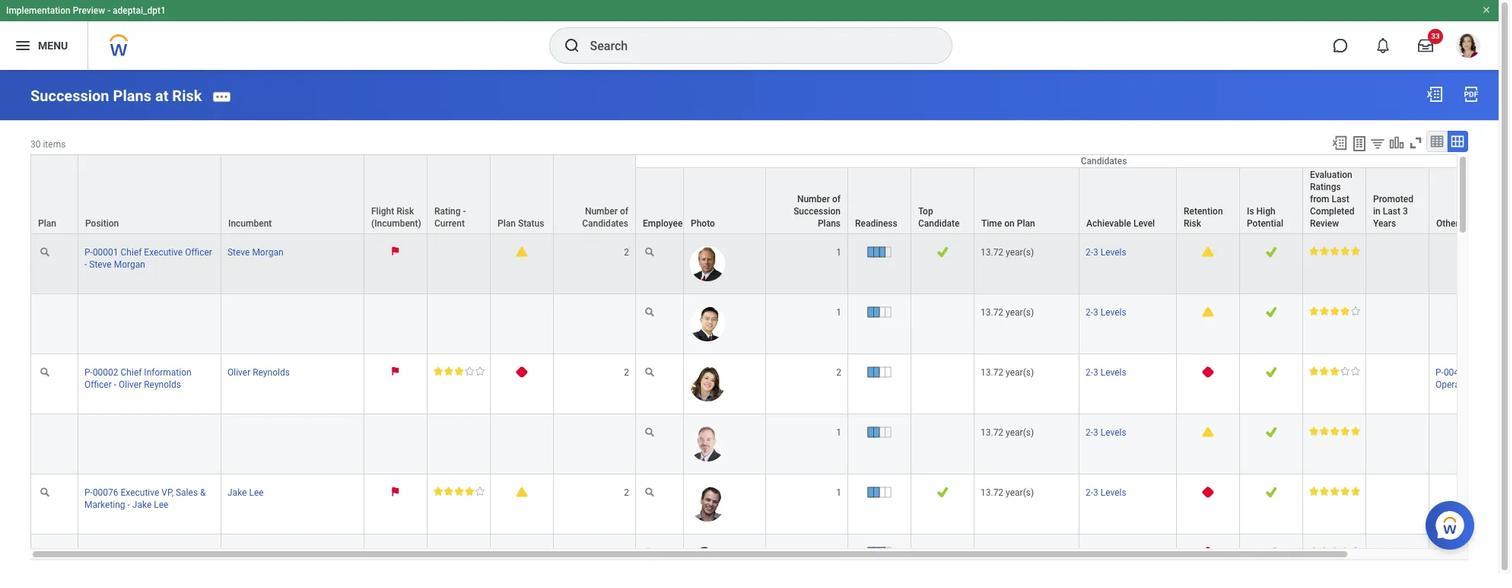 Task type: locate. For each thing, give the bounding box(es) containing it.
0 vertical spatial jake
[[228, 488, 247, 499]]

outstanding - performance generally that of a top performer and required no supervision. image
[[1310, 246, 1361, 256], [1310, 427, 1361, 436], [1310, 487, 1361, 496]]

1 horizontal spatial risk
[[397, 206, 414, 217]]

1 horizontal spatial officer
[[185, 247, 212, 258]]

lee inside p-00076 executive vp, sales & marketing - jake lee
[[154, 500, 169, 511]]

4 13.72 from the top
[[981, 428, 1004, 438]]

chief right 00001
[[121, 247, 142, 258]]

number left readiness popup button
[[798, 194, 830, 205]]

year(s) for 4th 2-3 levels link from the bottom
[[1006, 307, 1035, 318]]

2 1 from the top
[[837, 307, 842, 318]]

1 vertical spatial this employee may be at risk of leaving the company. image
[[392, 367, 400, 376]]

5 row from the top
[[30, 355, 1511, 415]]

1 vertical spatial outstanding - performance generally that of a top performer and required no supervision. image
[[1310, 427, 1361, 436]]

2 this candidate will be ready in 2-3 years image from the top
[[867, 487, 893, 499]]

0 vertical spatial number
[[798, 194, 830, 205]]

notifications large image
[[1376, 38, 1391, 53]]

p- inside p-00002 chief information officer - oliver reynolds
[[84, 368, 93, 378]]

0 horizontal spatial officer
[[84, 380, 112, 391]]

p- inside p-00076 executive vp, sales & marketing - jake lee
[[84, 488, 93, 499]]

flight
[[371, 206, 394, 217]]

view printable version (pdf) image
[[1463, 85, 1481, 104]]

executive inside p-00001 chief executive officer - steve morgan
[[144, 247, 183, 258]]

0 vertical spatial outstanding - performance generally that of a top performer and required no supervision. image
[[1310, 246, 1361, 256]]

1 vertical spatial this candidate has a medium retention risk - possible action needed. image
[[1203, 307, 1215, 317]]

3 for 4th 2-3 levels link from the bottom
[[1094, 307, 1099, 318]]

officer inside p-00001 chief executive officer - steve morgan
[[185, 247, 212, 258]]

- right preview on the top left of page
[[107, 5, 110, 16]]

1 vertical spatial this candidate will be ready in 2-3 years image
[[867, 487, 893, 499]]

3 13.72 year(s) from the top
[[981, 368, 1035, 378]]

3 2-3 levels link from the top
[[1086, 365, 1127, 378]]

3 outstanding - performance generally that of a top performer and required no supervision. image from the top
[[1310, 487, 1361, 496]]

1 horizontal spatial succession
[[794, 206, 841, 217]]

3 this candidate has a high retention risk - immediate action needed. image from the top
[[1203, 547, 1215, 559]]

this candidate is flagged as having high potential. image
[[1266, 246, 1278, 258], [1266, 487, 1278, 499], [1266, 547, 1278, 559]]

2 chief from the top
[[121, 368, 142, 378]]

3 for third 2-3 levels link from the top of the succession plans at risk main content
[[1094, 368, 1099, 378]]

last down promoted
[[1384, 206, 1401, 217]]

steve morgan link
[[228, 244, 284, 258]]

0 vertical spatial chief
[[121, 247, 142, 258]]

1 horizontal spatial morgan
[[252, 247, 284, 258]]

adeptai_dpt1
[[113, 5, 166, 16]]

officer for p-00001 chief executive officer - steve morgan
[[185, 247, 212, 258]]

no successors ready now, but one or more successors ready soon. image
[[516, 487, 528, 498]]

5 2-3 levels link from the top
[[1086, 485, 1127, 499]]

0 vertical spatial steve
[[228, 247, 250, 258]]

no successors ready now or soon. image
[[516, 367, 528, 378]]

1 vertical spatial reynolds
[[144, 380, 181, 391]]

4 year(s) from the top
[[1006, 428, 1035, 438]]

position
[[85, 218, 119, 229]]

reynolds
[[253, 368, 290, 378], [144, 380, 181, 391]]

0 horizontal spatial jake
[[132, 500, 152, 511]]

0 vertical spatial officer
[[185, 247, 212, 258]]

officer for p-00002 chief information officer - oliver reynolds
[[84, 380, 112, 391]]

1 vertical spatial this candidate will be ready in 2-3 years image
[[867, 427, 893, 439]]

1 2-3 levels from the top
[[1086, 247, 1127, 258]]

search image
[[563, 37, 581, 55]]

2 2-3 levels from the top
[[1086, 307, 1127, 318]]

number of candidates
[[583, 206, 629, 229]]

incumbent column header
[[222, 154, 365, 235]]

chief for information
[[121, 368, 142, 378]]

p- inside the p-00487 director, t
[[1436, 368, 1445, 378]]

1 this candidate has a medium retention risk - possible action needed. image from the top
[[1203, 246, 1215, 257]]

- inside p-00002 chief information officer - oliver reynolds
[[114, 380, 117, 391]]

rating - current column header
[[428, 154, 491, 235]]

photo button
[[684, 168, 766, 234]]

0 horizontal spatial morgan
[[114, 259, 145, 270]]

1 vertical spatial number
[[585, 206, 618, 217]]

risk down the retention at the top right of page
[[1184, 218, 1202, 229]]

2-3 levels link
[[1086, 244, 1127, 258], [1086, 304, 1127, 318], [1086, 365, 1127, 378], [1086, 425, 1127, 438], [1086, 485, 1127, 499]]

risk inside flight risk (incumbent)
[[397, 206, 414, 217]]

0 vertical spatial this candidate is flagged as having high potential. image
[[1266, 246, 1278, 258]]

13.72 year(s)
[[981, 247, 1035, 258], [981, 307, 1035, 318], [981, 368, 1035, 378], [981, 428, 1035, 438], [981, 488, 1035, 499], [981, 548, 1035, 559]]

3 2-3 levels from the top
[[1086, 368, 1127, 378]]

this candidate is flagged as having high potential. image for steve morgan
[[1266, 246, 1278, 258]]

plan for plan
[[38, 218, 56, 229]]

1 horizontal spatial plan
[[498, 218, 516, 229]]

0 horizontal spatial meets expectations - performance in line with a solid team contributor. image
[[434, 367, 485, 376]]

plan right on
[[1018, 218, 1036, 229]]

1 vertical spatial steve
[[89, 259, 112, 270]]

position column header
[[78, 154, 222, 235]]

4 1 from the top
[[837, 488, 842, 499]]

succession up 'items'
[[30, 87, 109, 105]]

0 vertical spatial executive
[[144, 247, 183, 258]]

2-3 levels for 4th 2-3 levels link from the bottom
[[1086, 307, 1127, 318]]

menu banner
[[0, 0, 1500, 70]]

is high potential button
[[1241, 168, 1303, 234]]

implementation
[[6, 5, 71, 16]]

officer left steve morgan
[[185, 247, 212, 258]]

- down 00002
[[114, 380, 117, 391]]

3 plan from the left
[[1018, 218, 1036, 229]]

risk right at
[[172, 87, 202, 105]]

2 row from the top
[[30, 155, 1511, 235]]

6 13.72 from the top
[[981, 548, 1004, 559]]

cell
[[428, 234, 491, 294], [1367, 234, 1430, 294], [1430, 234, 1511, 294], [30, 294, 78, 355], [78, 294, 222, 355], [222, 294, 365, 355], [365, 294, 428, 355], [428, 294, 491, 355], [491, 294, 554, 355], [554, 294, 636, 355], [912, 294, 975, 355], [1367, 294, 1430, 355], [1430, 294, 1511, 355], [912, 355, 975, 415], [1367, 355, 1430, 415], [30, 415, 78, 475], [78, 415, 222, 475], [222, 415, 365, 475], [365, 415, 428, 475], [428, 415, 491, 475], [491, 415, 554, 475], [554, 415, 636, 475], [912, 415, 975, 475], [1367, 415, 1430, 475], [1430, 415, 1511, 475], [1367, 475, 1430, 535], [1430, 475, 1511, 535], [30, 535, 78, 575], [78, 535, 222, 575], [222, 535, 365, 575], [365, 535, 428, 575], [428, 535, 491, 575], [491, 535, 554, 575], [554, 535, 636, 575], [912, 535, 975, 575], [1367, 535, 1430, 575], [1430, 535, 1511, 575]]

of left readiness popup button
[[833, 194, 841, 205]]

chief inside p-00001 chief executive officer - steve morgan
[[121, 247, 142, 258]]

1 plan from the left
[[38, 218, 56, 229]]

- down position
[[84, 259, 87, 270]]

plan left status
[[498, 218, 516, 229]]

chief for executive
[[121, 247, 142, 258]]

morgan down 00001
[[114, 259, 145, 270]]

succession left readiness popup button
[[794, 206, 841, 217]]

0 horizontal spatial last
[[1333, 194, 1350, 205]]

2-3 levels for second 2-3 levels link from the bottom
[[1086, 428, 1127, 438]]

1 vertical spatial risk
[[397, 206, 414, 217]]

33
[[1432, 32, 1441, 40]]

number of succession plans
[[794, 194, 841, 229]]

fullscreen image
[[1408, 135, 1425, 151]]

00001
[[93, 247, 118, 258]]

2 vertical spatial risk
[[1184, 218, 1202, 229]]

1 chief from the top
[[121, 247, 142, 258]]

1
[[837, 247, 842, 258], [837, 307, 842, 318], [837, 428, 842, 438], [837, 488, 842, 499], [837, 548, 842, 559]]

steve down the incumbent
[[228, 247, 250, 258]]

1 for demo_m070.png image
[[837, 247, 842, 258]]

0 horizontal spatial candidates
[[583, 218, 629, 229]]

year(s)
[[1006, 247, 1035, 258], [1006, 307, 1035, 318], [1006, 368, 1035, 378], [1006, 428, 1035, 438], [1006, 488, 1035, 499], [1006, 548, 1035, 559]]

1 vertical spatial succession
[[794, 206, 841, 217]]

3 13.72 from the top
[[981, 368, 1004, 378]]

1 for demo_m074.png image
[[837, 307, 842, 318]]

this candidate will be ready in 2-3 years image
[[867, 307, 893, 318], [867, 427, 893, 439]]

marketing
[[84, 500, 125, 511]]

1 this candidate is flagged as having high potential. image from the top
[[1266, 307, 1278, 318]]

this employee may be at risk of leaving the company. image
[[392, 246, 400, 256], [392, 367, 400, 376], [392, 487, 400, 497]]

demo_f044.png image
[[690, 367, 725, 402]]

0 vertical spatial of
[[833, 194, 841, 205]]

1 vertical spatial exceeds expectations - performance is excellent and generally surpassed expectations and required little to no supervision. image
[[434, 487, 485, 496]]

of for number of succession plans
[[833, 194, 841, 205]]

chief right 00002
[[121, 368, 142, 378]]

2 horizontal spatial plan
[[1018, 218, 1036, 229]]

5 levels from the top
[[1101, 488, 1127, 499]]

1 horizontal spatial reynolds
[[253, 368, 290, 378]]

p-00001 chief executive officer - steve morgan
[[84, 247, 212, 270]]

13.72 year(s) for 1-2 levels link
[[981, 548, 1035, 559]]

0 vertical spatial reynolds
[[253, 368, 290, 378]]

5 2-3 levels from the top
[[1086, 488, 1127, 499]]

4 2- from the top
[[1086, 428, 1094, 438]]

0 horizontal spatial lee
[[154, 500, 169, 511]]

no successors ready now, but one or more successors ready soon. image
[[516, 246, 528, 257]]

13.72 year(s) for third 2-3 levels link from the top of the succession plans at risk main content
[[981, 368, 1035, 378]]

0 vertical spatial this candidate has a medium retention risk - possible action needed. image
[[1203, 246, 1215, 257]]

0 vertical spatial this employee may be at risk of leaving the company. image
[[392, 246, 400, 256]]

2 levels from the top
[[1101, 307, 1127, 318]]

oliver
[[228, 368, 251, 378], [119, 380, 142, 391]]

flight risk (incumbent) column header
[[365, 154, 428, 235]]

select to filter grid data image
[[1370, 135, 1387, 151]]

1 horizontal spatial number
[[798, 194, 830, 205]]

vp,
[[162, 488, 174, 499]]

1 vertical spatial this candidate is flagged as having high potential. image
[[1266, 487, 1278, 499]]

2 vertical spatial outstanding - performance generally that of a top performer and required no supervision. image
[[1310, 487, 1361, 496]]

1 vertical spatial candidates
[[583, 218, 629, 229]]

2 2-3 levels link from the top
[[1086, 304, 1127, 318]]

30
[[30, 139, 41, 150]]

number inside number of candidates
[[585, 206, 618, 217]]

1 horizontal spatial candidates
[[1081, 156, 1128, 167]]

expand/collapse chart image
[[1389, 135, 1406, 151]]

6 row from the top
[[30, 415, 1511, 475]]

from
[[1311, 194, 1330, 205]]

1 this candidate is flagged as having high potential. image from the top
[[1266, 246, 1278, 258]]

executive
[[144, 247, 183, 258], [121, 488, 159, 499]]

succession
[[30, 87, 109, 105], [794, 206, 841, 217]]

2-
[[1086, 247, 1094, 258], [1086, 307, 1094, 318], [1086, 368, 1094, 378], [1086, 428, 1094, 438], [1086, 488, 1094, 499]]

chief inside p-00002 chief information officer - oliver reynolds
[[121, 368, 142, 378]]

7 row from the top
[[30, 475, 1511, 535]]

candidate
[[919, 218, 960, 229]]

chief
[[121, 247, 142, 258], [121, 368, 142, 378]]

2 outstanding - performance generally that of a top performer and required no supervision. image from the top
[[1310, 427, 1361, 436]]

5 2- from the top
[[1086, 488, 1094, 499]]

1 vertical spatial chief
[[121, 368, 142, 378]]

1 vertical spatial this candidate is flagged as having high potential. image
[[1266, 367, 1278, 378]]

2-3 levels for 1st 2-3 levels link from the bottom
[[1086, 488, 1127, 499]]

3 inside promoted in last 3 years
[[1404, 206, 1409, 217]]

0 vertical spatial this candidate will be ready in 2-3 years image
[[867, 367, 893, 378]]

33 button
[[1410, 29, 1444, 62]]

0 vertical spatial risk
[[172, 87, 202, 105]]

plan inside popup button
[[1018, 218, 1036, 229]]

3 2- from the top
[[1086, 368, 1094, 378]]

number left employee 'popup button'
[[585, 206, 618, 217]]

0 vertical spatial exceeds expectations - performance is excellent and generally surpassed expectations and required little to no supervision. image
[[1310, 307, 1361, 316]]

6 levels from the top
[[1101, 548, 1127, 559]]

close environment banner image
[[1483, 5, 1492, 14]]

1 this candidate has a high retention risk - immediate action needed. image from the top
[[1203, 367, 1215, 378]]

0 vertical spatial last
[[1333, 194, 1350, 205]]

candidates up achievable level popup button
[[1081, 156, 1128, 167]]

2-3 levels for 1st 2-3 levels link from the top of the succession plans at risk main content
[[1086, 247, 1127, 258]]

- right rating
[[463, 206, 466, 217]]

1 this candidate will be ready in 2-3 years image from the top
[[867, 307, 893, 318]]

review
[[1311, 218, 1340, 229]]

readiness button
[[849, 168, 911, 234]]

1 horizontal spatial last
[[1384, 206, 1401, 217]]

items
[[43, 139, 66, 150]]

3 1 from the top
[[837, 428, 842, 438]]

3 levels from the top
[[1101, 368, 1127, 378]]

exceeds expectations - performance is excellent and generally surpassed expectations and required little to no supervision. image for 1-2 levels
[[1310, 547, 1361, 557]]

2 this candidate will be ready in 2-3 years image from the top
[[867, 427, 893, 439]]

plans left the readiness
[[818, 218, 841, 229]]

jake right marketing
[[132, 500, 152, 511]]

p- for 00002
[[84, 368, 93, 378]]

risk inside retention risk
[[1184, 218, 1202, 229]]

oliver inside p-00002 chief information officer - oliver reynolds
[[119, 380, 142, 391]]

jake lee
[[228, 488, 264, 499]]

1 2- from the top
[[1086, 247, 1094, 258]]

3 this candidate is flagged as having high potential. image from the top
[[1266, 427, 1278, 438]]

officer down 00002
[[84, 380, 112, 391]]

1 vertical spatial lee
[[154, 500, 169, 511]]

1 horizontal spatial steve
[[228, 247, 250, 258]]

morgan down the incumbent
[[252, 247, 284, 258]]

this candidate will be ready in 2-3 years image for demo_m016.png image at the bottom
[[867, 427, 893, 439]]

0 horizontal spatial oliver
[[119, 380, 142, 391]]

6 13.72 year(s) from the top
[[981, 548, 1035, 559]]

2 13.72 year(s) from the top
[[981, 307, 1035, 318]]

succession inside popup button
[[794, 206, 841, 217]]

6 year(s) from the top
[[1006, 548, 1035, 559]]

this candidate has a high retention risk - immediate action needed. image
[[1203, 367, 1215, 378], [1203, 487, 1215, 499], [1203, 547, 1215, 559]]

2- for 4th 2-3 levels link from the bottom
[[1086, 307, 1094, 318]]

justify image
[[14, 37, 32, 55]]

2 for steve morgan
[[624, 247, 630, 258]]

time
[[982, 218, 1003, 229]]

on
[[1005, 218, 1015, 229]]

0 horizontal spatial of
[[620, 206, 629, 217]]

2 2- from the top
[[1086, 307, 1094, 318]]

plans left at
[[113, 87, 151, 105]]

4 row from the top
[[30, 294, 1511, 355]]

3 this employee may be at risk of leaving the company. image from the top
[[392, 487, 400, 497]]

1 vertical spatial this candidate has a high retention risk - immediate action needed. image
[[1203, 487, 1215, 499]]

2-3 levels
[[1086, 247, 1127, 258], [1086, 307, 1127, 318], [1086, 368, 1127, 378], [1086, 428, 1127, 438], [1086, 488, 1127, 499]]

1 vertical spatial jake
[[132, 500, 152, 511]]

00002
[[93, 368, 118, 378]]

2 horizontal spatial risk
[[1184, 218, 1202, 229]]

candidates left 'employee'
[[583, 218, 629, 229]]

succession plans at risk main content
[[0, 70, 1511, 575]]

p-00076 executive vp, sales & marketing - jake lee link
[[84, 485, 206, 511]]

this candidate will be ready within 1 year image
[[867, 547, 893, 559]]

3 year(s) from the top
[[1006, 368, 1035, 378]]

2 this candidate is flagged as having high potential. image from the top
[[1266, 367, 1278, 378]]

1 outstanding - performance generally that of a top performer and required no supervision. image from the top
[[1310, 246, 1361, 256]]

1 horizontal spatial of
[[833, 194, 841, 205]]

potential
[[1248, 218, 1284, 229]]

0 vertical spatial this candidate has a high retention risk - immediate action needed. image
[[1203, 367, 1215, 378]]

- right marketing
[[128, 500, 130, 511]]

of inside number of succession plans
[[833, 194, 841, 205]]

-
[[107, 5, 110, 16], [463, 206, 466, 217], [84, 259, 87, 270], [114, 380, 117, 391], [128, 500, 130, 511]]

3 row from the top
[[30, 234, 1511, 294]]

00487
[[1445, 368, 1470, 378]]

2 vertical spatial this candidate is flagged as having high potential. image
[[1266, 547, 1278, 559]]

number inside number of succession plans
[[798, 194, 830, 205]]

- inside menu banner
[[107, 5, 110, 16]]

2 vertical spatial this candidate has a high retention risk - immediate action needed. image
[[1203, 547, 1215, 559]]

2 vertical spatial exceeds expectations - performance is excellent and generally surpassed expectations and required little to no supervision. image
[[1310, 547, 1361, 557]]

this worker has been identified as a top candidate. image
[[937, 246, 949, 258]]

13.72
[[981, 247, 1004, 258], [981, 307, 1004, 318], [981, 368, 1004, 378], [981, 428, 1004, 438], [981, 488, 1004, 499], [981, 548, 1004, 559]]

this employee may be at risk of leaving the company. image for oliver reynolds
[[392, 367, 400, 376]]

p- inside p-00001 chief executive officer - steve morgan
[[84, 247, 93, 258]]

1 meets expectations - performance in line with a solid team contributor. image from the left
[[434, 367, 485, 376]]

morgan
[[252, 247, 284, 258], [114, 259, 145, 270]]

table image
[[1430, 134, 1446, 149]]

executive right 00001
[[144, 247, 183, 258]]

1 vertical spatial plans
[[818, 218, 841, 229]]

p-00487 director, t link
[[1436, 365, 1511, 391]]

executive left vp,
[[121, 488, 159, 499]]

2 plan from the left
[[498, 218, 516, 229]]

1 horizontal spatial plans
[[818, 218, 841, 229]]

1 vertical spatial oliver
[[119, 380, 142, 391]]

risk for flight risk (incumbent)
[[397, 206, 414, 217]]

2 13.72 from the top
[[981, 307, 1004, 318]]

steve down 00001
[[89, 259, 112, 270]]

this candidate has a medium retention risk - possible action needed. image
[[1203, 246, 1215, 257], [1203, 307, 1215, 317]]

demo_m016.png image
[[690, 427, 725, 462]]

1 for demo_m016.png image at the bottom
[[837, 428, 842, 438]]

this candidate is flagged as having high potential. image
[[1266, 307, 1278, 318], [1266, 367, 1278, 378], [1266, 427, 1278, 438]]

2 vertical spatial this employee may be at risk of leaving the company. image
[[392, 487, 400, 497]]

13.72 for third 2-3 levels link from the top of the succession plans at risk main content
[[981, 368, 1004, 378]]

0 horizontal spatial reynolds
[[144, 380, 181, 391]]

officer inside p-00002 chief information officer - oliver reynolds
[[84, 380, 112, 391]]

of inside number of candidates
[[620, 206, 629, 217]]

lee down vp,
[[154, 500, 169, 511]]

2 meets expectations - performance in line with a solid team contributor. image from the left
[[1310, 367, 1361, 376]]

2
[[624, 247, 630, 258], [624, 368, 630, 378], [837, 368, 842, 378], [624, 488, 630, 499], [1094, 548, 1099, 559]]

0 vertical spatial this candidate is flagged as having high potential. image
[[1266, 307, 1278, 318]]

0 horizontal spatial number
[[585, 206, 618, 217]]

2 this candidate has a medium retention risk - possible action needed. image from the top
[[1203, 307, 1215, 317]]

0 horizontal spatial plans
[[113, 87, 151, 105]]

exceeds expectations - performance is excellent and generally surpassed expectations and required little to no supervision. image
[[1310, 307, 1361, 316], [434, 487, 485, 496], [1310, 547, 1361, 557]]

p-00002 chief information officer - oliver reynolds link
[[84, 365, 192, 391]]

0 vertical spatial this candidate will be ready in 2-3 years image
[[867, 307, 893, 318]]

other active succe button
[[1430, 168, 1511, 234]]

row containing evaluation ratings from last completed review
[[30, 155, 1511, 235]]

1 vertical spatial of
[[620, 206, 629, 217]]

2 vertical spatial this candidate is flagged as having high potential. image
[[1266, 427, 1278, 438]]

1 this employee may be at risk of leaving the company. image from the top
[[392, 246, 400, 256]]

oliver reynolds link
[[228, 365, 290, 378]]

2 year(s) from the top
[[1006, 307, 1035, 318]]

1 1 from the top
[[837, 247, 842, 258]]

this candidate is flagged as having high potential. image for 2-3 levels exceeds expectations - performance is excellent and generally surpassed expectations and required little to no supervision. 'image'
[[1266, 307, 1278, 318]]

this candidate will be ready within 1 year image
[[867, 246, 893, 258]]

jake right &
[[228, 488, 247, 499]]

year(s) for 1-2 levels link
[[1006, 548, 1035, 559]]

plan left position
[[38, 218, 56, 229]]

2 this employee may be at risk of leaving the company. image from the top
[[392, 367, 400, 376]]

1 horizontal spatial oliver
[[228, 368, 251, 378]]

levels for 4th 2-3 levels link from the bottom
[[1101, 307, 1127, 318]]

row
[[30, 154, 1511, 235], [30, 155, 1511, 235], [30, 234, 1511, 294], [30, 294, 1511, 355], [30, 355, 1511, 415], [30, 415, 1511, 475], [30, 475, 1511, 535], [30, 535, 1511, 575]]

plan inside column header
[[38, 218, 56, 229]]

plan
[[38, 218, 56, 229], [498, 218, 516, 229], [1018, 218, 1036, 229]]

officer
[[185, 247, 212, 258], [84, 380, 112, 391]]

1 this candidate will be ready in 2-3 years image from the top
[[867, 367, 893, 378]]

1 levels from the top
[[1101, 247, 1127, 258]]

1 horizontal spatial meets expectations - performance in line with a solid team contributor. image
[[1310, 367, 1361, 376]]

1 vertical spatial morgan
[[114, 259, 145, 270]]

morgan inside p-00001 chief executive officer - steve morgan
[[114, 259, 145, 270]]

1 13.72 year(s) from the top
[[981, 247, 1035, 258]]

0 horizontal spatial plan
[[38, 218, 56, 229]]

meets expectations - performance in line with a solid team contributor. image
[[434, 367, 485, 376], [1310, 367, 1361, 376]]

this candidate will be ready in 2-3 years image
[[867, 367, 893, 378], [867, 487, 893, 499]]

4 2-3 levels from the top
[[1086, 428, 1127, 438]]

toolbar
[[1325, 131, 1469, 154]]

1 row from the top
[[30, 154, 1511, 235]]

plan inside column header
[[498, 218, 516, 229]]

row containing candidates
[[30, 154, 1511, 235]]

5 1 from the top
[[837, 548, 842, 559]]

2 this candidate is flagged as having high potential. image from the top
[[1266, 487, 1278, 499]]

number
[[798, 194, 830, 205], [585, 206, 618, 217]]

0 horizontal spatial steve
[[89, 259, 112, 270]]

risk up (incumbent)
[[397, 206, 414, 217]]

1 vertical spatial executive
[[121, 488, 159, 499]]

4 levels from the top
[[1101, 428, 1127, 438]]

0 horizontal spatial succession
[[30, 87, 109, 105]]

of
[[833, 194, 841, 205], [620, 206, 629, 217]]

1 vertical spatial last
[[1384, 206, 1401, 217]]

jake
[[228, 488, 247, 499], [132, 500, 152, 511]]

last up the completed
[[1333, 194, 1350, 205]]

this candidate has a high retention risk - immediate action needed. image for 2-3 levels
[[1203, 367, 1215, 378]]

1 vertical spatial officer
[[84, 380, 112, 391]]

4 13.72 year(s) from the top
[[981, 428, 1035, 438]]

of left employee 'popup button'
[[620, 206, 629, 217]]

0 vertical spatial lee
[[249, 488, 264, 499]]

p-00076 executive vp, sales & marketing - jake lee
[[84, 488, 206, 511]]

2- for 1st 2-3 levels link from the top of the succession plans at risk main content
[[1086, 247, 1094, 258]]

candidates
[[1081, 156, 1128, 167], [583, 218, 629, 229]]

lee right &
[[249, 488, 264, 499]]



Task type: describe. For each thing, give the bounding box(es) containing it.
1-
[[1086, 548, 1094, 559]]

this candidate has a medium retention risk - possible action needed. image
[[1203, 427, 1215, 438]]

top
[[919, 206, 934, 217]]

30 items
[[30, 139, 66, 150]]

information
[[144, 368, 192, 378]]

13.72 year(s) for 4th 2-3 levels link from the bottom
[[981, 307, 1035, 318]]

2 for jake lee
[[624, 488, 630, 499]]

plan status column header
[[491, 154, 554, 235]]

evaluation ratings from last completed review
[[1311, 170, 1355, 229]]

last inside evaluation ratings from last completed review
[[1333, 194, 1350, 205]]

13.72 year(s) for second 2-3 levels link from the bottom
[[981, 428, 1035, 438]]

13.72 for 1-2 levels link
[[981, 548, 1004, 559]]

2-3 levels for third 2-3 levels link from the top of the succession plans at risk main content
[[1086, 368, 1127, 378]]

- inside p-00001 chief executive officer - steve morgan
[[84, 259, 87, 270]]

time on plan button
[[975, 168, 1079, 234]]

this worker has been identified as a top candidate. image
[[937, 487, 949, 499]]

rating - current
[[435, 206, 466, 229]]

5 13.72 from the top
[[981, 488, 1004, 499]]

candidates button
[[636, 155, 1511, 167]]

0 vertical spatial morgan
[[252, 247, 284, 258]]

0 vertical spatial candidates
[[1081, 156, 1128, 167]]

retention
[[1184, 206, 1224, 217]]

rating - current button
[[428, 155, 490, 234]]

p-00487 director, t
[[1436, 368, 1511, 391]]

plan column header
[[30, 154, 78, 235]]

active
[[1462, 218, 1488, 229]]

at
[[155, 87, 169, 105]]

oliver reynolds
[[228, 368, 290, 378]]

other active succe
[[1437, 218, 1511, 229]]

this candidate will be ready in 2-3 years image for 1
[[867, 487, 893, 499]]

p-00002 chief information officer - oliver reynolds
[[84, 368, 192, 391]]

high
[[1257, 206, 1276, 217]]

1 horizontal spatial lee
[[249, 488, 264, 499]]

3 for 1st 2-3 levels link from the bottom
[[1094, 488, 1099, 499]]

achievable
[[1087, 218, 1132, 229]]

level
[[1134, 218, 1156, 229]]

succe
[[1490, 218, 1511, 229]]

1-2 levels link
[[1086, 545, 1127, 559]]

photo
[[691, 218, 715, 229]]

3 for 1st 2-3 levels link from the top of the succession plans at risk main content
[[1094, 247, 1099, 258]]

8 row from the top
[[30, 535, 1511, 575]]

1 horizontal spatial jake
[[228, 488, 247, 499]]

of for number of candidates
[[620, 206, 629, 217]]

flight risk (incumbent) button
[[365, 155, 427, 234]]

evaluation ratings from last completed review button
[[1304, 168, 1366, 234]]

position button
[[78, 155, 221, 234]]

expand table image
[[1451, 134, 1466, 149]]

this employee may be at risk of leaving the company. image for steve morgan
[[392, 246, 400, 256]]

year(s) for second 2-3 levels link from the bottom
[[1006, 428, 1035, 438]]

jake lee link
[[228, 485, 264, 499]]

demo_m070.png image
[[690, 246, 725, 281]]

number of succession plans button
[[767, 168, 848, 234]]

3 this candidate is flagged as having high potential. image from the top
[[1266, 547, 1278, 559]]

number of candidates button
[[554, 155, 636, 234]]

plan status
[[498, 218, 545, 229]]

0 vertical spatial plans
[[113, 87, 151, 105]]

3 for second 2-3 levels link from the bottom
[[1094, 428, 1099, 438]]

readiness
[[856, 218, 898, 229]]

retention risk button
[[1178, 168, 1240, 234]]

is high potential
[[1248, 206, 1284, 229]]

is
[[1248, 206, 1255, 217]]

number for number of succession plans
[[798, 194, 830, 205]]

completed
[[1311, 206, 1355, 217]]

&
[[200, 488, 206, 499]]

risk for retention risk
[[1184, 218, 1202, 229]]

5 13.72 year(s) from the top
[[981, 488, 1035, 499]]

executive inside p-00076 executive vp, sales & marketing - jake lee
[[121, 488, 159, 499]]

5 year(s) from the top
[[1006, 488, 1035, 499]]

promoted in last 3 years button
[[1367, 168, 1430, 234]]

in
[[1374, 206, 1381, 217]]

sales
[[176, 488, 198, 499]]

achievable level button
[[1080, 168, 1177, 234]]

incumbent button
[[222, 155, 364, 234]]

candidates inside column header
[[583, 218, 629, 229]]

preview
[[73, 5, 105, 16]]

0 vertical spatial oliver
[[228, 368, 251, 378]]

levels for second 2-3 levels link from the bottom
[[1101, 428, 1127, 438]]

2 for oliver reynolds
[[624, 368, 630, 378]]

plans inside number of succession plans
[[818, 218, 841, 229]]

incumbent
[[228, 218, 272, 229]]

top candidate
[[919, 206, 960, 229]]

rating
[[435, 206, 461, 217]]

1 2-3 levels link from the top
[[1086, 244, 1127, 258]]

jake inside p-00076 executive vp, sales & marketing - jake lee
[[132, 500, 152, 511]]

plan for plan status
[[498, 218, 516, 229]]

number of candidates column header
[[554, 154, 636, 235]]

13.72 for second 2-3 levels link from the bottom
[[981, 428, 1004, 438]]

1-2 levels
[[1086, 548, 1127, 559]]

this candidate has a medium retention risk - possible action needed. image for this candidate is flagged as having high potential. image associated with 2-3 levels exceeds expectations - performance is excellent and generally surpassed expectations and required little to no supervision. 'image'
[[1203, 307, 1215, 317]]

this candidate is flagged as having high potential. image for 1st meets expectations - performance in line with a solid team contributor. image from the right
[[1266, 367, 1278, 378]]

p-00001 chief executive officer - steve morgan link
[[84, 244, 212, 270]]

plan button
[[31, 155, 78, 234]]

employee button
[[636, 168, 684, 234]]

demo_m055.png image
[[690, 487, 725, 522]]

number for number of candidates
[[585, 206, 618, 217]]

export to worksheets image
[[1351, 135, 1369, 153]]

other
[[1437, 218, 1460, 229]]

this candidate is flagged as having high potential. image for second outstanding - performance generally that of a top performer and required no supervision. image from the bottom
[[1266, 427, 1278, 438]]

(incumbent)
[[371, 218, 422, 229]]

1 year(s) from the top
[[1006, 247, 1035, 258]]

evaluation
[[1311, 170, 1353, 180]]

year(s) for third 2-3 levels link from the top of the succession plans at risk main content
[[1006, 368, 1035, 378]]

inbox large image
[[1419, 38, 1434, 53]]

p- for 00076
[[84, 488, 93, 499]]

2 this candidate has a high retention risk - immediate action needed. image from the top
[[1203, 487, 1215, 499]]

promoted
[[1374, 194, 1414, 205]]

- inside p-00076 executive vp, sales & marketing - jake lee
[[128, 500, 130, 511]]

retention risk
[[1184, 206, 1224, 229]]

achievable level
[[1087, 218, 1156, 229]]

this candidate will be ready in 2-3 years image for demo_m074.png image
[[867, 307, 893, 318]]

years
[[1374, 218, 1397, 229]]

p- for 00487
[[1436, 368, 1445, 378]]

last inside promoted in last 3 years
[[1384, 206, 1401, 217]]

implementation preview -   adeptai_dpt1
[[6, 5, 166, 16]]

this candidate has a high retention risk - immediate action needed. image for 1-2 levels
[[1203, 547, 1215, 559]]

this candidate has a medium retention risk - possible action needed. image for this candidate is flagged as having high potential. icon for steve morgan
[[1203, 246, 1215, 257]]

plan status button
[[491, 155, 553, 234]]

exceeds expectations - performance is excellent and generally surpassed expectations and required little to no supervision. image for 2-3 levels
[[1310, 307, 1361, 316]]

00076
[[93, 488, 118, 499]]

outstanding - performance generally that of a top performer and required no supervision. image for steve morgan
[[1310, 246, 1361, 256]]

levels for 1st 2-3 levels link from the top of the succession plans at risk main content
[[1101, 247, 1127, 258]]

director,
[[1473, 368, 1506, 378]]

this employee may be at risk of leaving the company. image for jake lee
[[392, 487, 400, 497]]

reynolds inside p-00002 chief information officer - oliver reynolds
[[144, 380, 181, 391]]

levels for 1st 2-3 levels link from the bottom
[[1101, 488, 1127, 499]]

profile logan mcneil image
[[1457, 33, 1481, 61]]

succession plans at risk link
[[30, 87, 202, 105]]

steve morgan
[[228, 247, 284, 258]]

toolbar inside succession plans at risk main content
[[1325, 131, 1469, 154]]

4 2-3 levels link from the top
[[1086, 425, 1127, 438]]

2- for third 2-3 levels link from the top of the succession plans at risk main content
[[1086, 368, 1094, 378]]

this candidate is flagged as having high potential. image for jake lee
[[1266, 487, 1278, 499]]

current
[[435, 218, 465, 229]]

demo_m074.png image
[[690, 307, 725, 342]]

succession plans at risk
[[30, 87, 202, 105]]

menu button
[[0, 21, 88, 70]]

Search Workday  search field
[[590, 29, 921, 62]]

employee
[[643, 218, 683, 229]]

promoted in last 3 years
[[1374, 194, 1414, 229]]

0 vertical spatial succession
[[30, 87, 109, 105]]

ratings
[[1311, 182, 1342, 192]]

1 13.72 from the top
[[981, 247, 1004, 258]]

2- for 1st 2-3 levels link from the bottom
[[1086, 488, 1094, 499]]

levels for 1-2 levels link
[[1101, 548, 1127, 559]]

this candidate will be ready in 2-3 years image for 2
[[867, 367, 893, 378]]

levels for third 2-3 levels link from the top of the succession plans at risk main content
[[1101, 368, 1127, 378]]

13.72 for 4th 2-3 levels link from the bottom
[[981, 307, 1004, 318]]

menu
[[38, 39, 68, 51]]

export to excel image
[[1426, 85, 1445, 104]]

2- for second 2-3 levels link from the bottom
[[1086, 428, 1094, 438]]

0 horizontal spatial risk
[[172, 87, 202, 105]]

row containing p-00001 chief executive officer - steve morgan
[[30, 234, 1511, 294]]

top candidate button
[[912, 168, 974, 234]]

outstanding - performance generally that of a top performer and required no supervision. image for jake lee
[[1310, 487, 1361, 496]]

status
[[518, 218, 545, 229]]

p- for 00001
[[84, 247, 93, 258]]

row containing p-00076 executive vp, sales & marketing - jake lee
[[30, 475, 1511, 535]]

steve inside p-00001 chief executive officer - steve morgan
[[89, 259, 112, 270]]

t
[[1508, 368, 1511, 378]]

- inside rating - current
[[463, 206, 466, 217]]

export to excel image
[[1332, 135, 1349, 151]]

row containing p-00002 chief information officer - oliver reynolds
[[30, 355, 1511, 415]]



Task type: vqa. For each thing, say whether or not it's contained in the screenshot.
The Related Actions icon to the top
no



